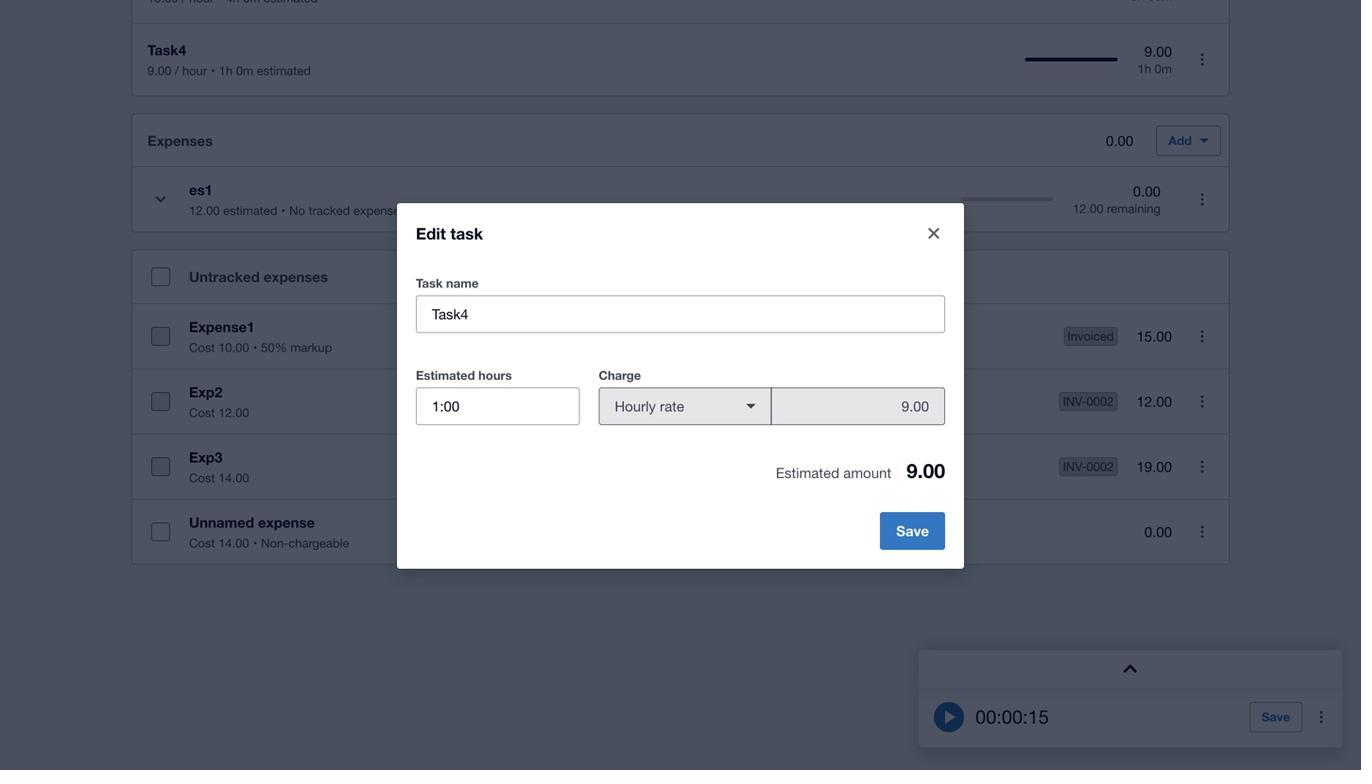 Task type: describe. For each thing, give the bounding box(es) containing it.
task4
[[148, 42, 186, 59]]

save for save button in the the 'edit task' dialog
[[897, 523, 930, 540]]

cost for exp3
[[189, 471, 215, 486]]

hour
[[182, 63, 207, 78]]

hourly
[[615, 398, 656, 415]]

save for the bottommost save button
[[1262, 710, 1291, 725]]

amount
[[844, 465, 892, 481]]

• inside unnamed expense cost 14.00 • non-chargeable
[[253, 536, 257, 551]]

hourly rate button
[[599, 388, 772, 426]]

1 vertical spatial save button
[[1250, 703, 1303, 733]]

9.00 for 9.00 1h 0m
[[1145, 43, 1173, 60]]

chargeable
[[289, 536, 349, 551]]

close image
[[929, 228, 940, 239]]

expense
[[258, 515, 315, 532]]

10.00
[[219, 340, 249, 355]]

markup
[[291, 340, 332, 355]]

2 vertical spatial 0.00
[[1145, 524, 1173, 541]]

es1
[[189, 182, 213, 199]]

inv- for exp2
[[1064, 394, 1087, 409]]

expense1 cost 10.00 • 50% markup
[[189, 319, 332, 355]]

charge
[[599, 368, 641, 383]]

14.00 inside exp3 cost 14.00
[[219, 471, 249, 486]]

cost inside unnamed expense cost 14.00 • non-chargeable
[[189, 536, 215, 551]]

hourly rate
[[615, 398, 685, 415]]

close button
[[916, 215, 953, 253]]

unnamed
[[189, 515, 254, 532]]

toggle image
[[156, 196, 166, 203]]

14.00 inside unnamed expense cost 14.00 • non-chargeable
[[219, 536, 249, 551]]

inv- for exp3
[[1064, 460, 1087, 474]]

exp2
[[189, 384, 223, 401]]

0.00 inside 0.00 12.00 remaining
[[1134, 183, 1161, 200]]

0m inside 9.00 1h 0m
[[1155, 61, 1173, 76]]

toggle button
[[142, 181, 180, 218]]

untracked
[[189, 269, 260, 286]]

0m inside the task4 9.00 / hour • 1h 0m estimated
[[236, 63, 254, 78]]

00:00:15
[[976, 707, 1050, 729]]

hours
[[479, 368, 512, 383]]

/
[[175, 63, 179, 78]]

exp3
[[189, 449, 223, 466]]

0.00 12.00 remaining
[[1074, 183, 1161, 216]]

edit
[[416, 224, 446, 243]]

12.00 up 19.00
[[1137, 394, 1173, 410]]

• inside the task4 9.00 / hour • 1h 0m estimated
[[211, 63, 215, 78]]

name
[[446, 276, 479, 291]]

cost for expense1
[[189, 340, 215, 355]]

expenses
[[148, 132, 213, 149]]

start timer image
[[934, 703, 965, 733]]

save button inside the 'edit task' dialog
[[881, 513, 946, 550]]

• inside es1 12.00 estimated • no tracked expenses
[[281, 203, 286, 218]]

9.00 for 9.00
[[907, 459, 946, 483]]

estimated for estimated amount
[[776, 465, 840, 481]]

no
[[289, 203, 305, 218]]

1 vertical spatial expenses
[[264, 269, 328, 286]]

remaining
[[1108, 201, 1161, 216]]

untracked expenses
[[189, 269, 328, 286]]

estimated inside the task4 9.00 / hour • 1h 0m estimated
[[257, 63, 311, 78]]



Task type: locate. For each thing, give the bounding box(es) containing it.
1 horizontal spatial save
[[1262, 710, 1291, 725]]

cost down unnamed on the bottom of the page
[[189, 536, 215, 551]]

save inside the 'edit task' dialog
[[897, 523, 930, 540]]

1 cost from the top
[[189, 340, 215, 355]]

9.00 left /
[[148, 63, 171, 78]]

cost
[[189, 340, 215, 355], [189, 406, 215, 420], [189, 471, 215, 486], [189, 536, 215, 551]]

expenses
[[354, 203, 406, 218], [264, 269, 328, 286]]

• left "50%"
[[253, 340, 257, 355]]

cost down exp2
[[189, 406, 215, 420]]

9.00 up 'add' at the top
[[1145, 43, 1173, 60]]

0 vertical spatial inv-
[[1064, 394, 1087, 409]]

•
[[211, 63, 215, 78], [281, 203, 286, 218], [253, 340, 257, 355], [253, 536, 257, 551]]

1h
[[1138, 61, 1152, 76], [219, 63, 233, 78]]

estimated for estimated hours
[[416, 368, 475, 383]]

task
[[451, 224, 483, 243]]

0 vertical spatial save
[[897, 523, 930, 540]]

12.00 down exp2
[[219, 406, 249, 420]]

es1 12.00 estimated • no tracked expenses
[[189, 182, 406, 218]]

inv- down the invoiced
[[1064, 394, 1087, 409]]

14.00 down unnamed on the bottom of the page
[[219, 536, 249, 551]]

1 horizontal spatial expenses
[[354, 203, 406, 218]]

0.00 up remaining
[[1134, 183, 1161, 200]]

0m right the hour
[[236, 63, 254, 78]]

1 horizontal spatial estimated
[[776, 465, 840, 481]]

0 horizontal spatial save button
[[881, 513, 946, 550]]

12.00 inside es1 12.00 estimated • no tracked expenses
[[189, 203, 220, 218]]

0m
[[1155, 61, 1173, 76], [236, 63, 254, 78]]

0 vertical spatial 9.00
[[1145, 43, 1173, 60]]

cost inside the expense1 cost 10.00 • 50% markup
[[189, 340, 215, 355]]

0002 left 19.00
[[1087, 460, 1115, 474]]

• left no
[[281, 203, 286, 218]]

0 vertical spatial save button
[[881, 513, 946, 550]]

0 vertical spatial 14.00
[[219, 471, 249, 486]]

12.00 down es1 at the top left
[[189, 203, 220, 218]]

unnamed expense cost 14.00 • non-chargeable
[[189, 515, 349, 551]]

inv-0002 down the invoiced
[[1064, 394, 1115, 409]]

estimated left hours
[[416, 368, 475, 383]]

12.00 left remaining
[[1074, 201, 1104, 216]]

2 14.00 from the top
[[219, 536, 249, 551]]

1 horizontal spatial 0m
[[1155, 61, 1173, 76]]

inv-0002
[[1064, 394, 1115, 409], [1064, 460, 1115, 474]]

• left "non-"
[[253, 536, 257, 551]]

estimated amount
[[776, 465, 892, 481]]

1 vertical spatial estimated
[[223, 203, 278, 218]]

0m up 'add' at the top
[[1155, 61, 1173, 76]]

estimated right the hour
[[257, 63, 311, 78]]

edit task dialog
[[397, 203, 965, 569]]

Estimated hours field
[[417, 389, 579, 425]]

2 cost from the top
[[189, 406, 215, 420]]

0002 for exp3
[[1087, 460, 1115, 474]]

cost for exp2
[[189, 406, 215, 420]]

0 vertical spatial 0002
[[1087, 394, 1115, 409]]

estimated
[[416, 368, 475, 383], [776, 465, 840, 481]]

1 horizontal spatial 1h
[[1138, 61, 1152, 76]]

inv-0002 for exp2
[[1064, 394, 1115, 409]]

14.00
[[219, 471, 249, 486], [219, 536, 249, 551]]

1 vertical spatial 0.00
[[1134, 183, 1161, 200]]

1 vertical spatial inv-0002
[[1064, 460, 1115, 474]]

0 horizontal spatial save
[[897, 523, 930, 540]]

save
[[897, 523, 930, 540], [1262, 710, 1291, 725]]

0.00 down 19.00
[[1145, 524, 1173, 541]]

task4 9.00 / hour • 1h 0m estimated
[[148, 42, 311, 78]]

cost inside exp3 cost 14.00
[[189, 471, 215, 486]]

0 vertical spatial 0.00
[[1107, 133, 1134, 149]]

inv-0002 left 19.00
[[1064, 460, 1115, 474]]

0 horizontal spatial 9.00
[[148, 63, 171, 78]]

12.00 inside 'exp2 cost 12.00'
[[219, 406, 249, 420]]

50%
[[261, 340, 287, 355]]

1 vertical spatial 0002
[[1087, 460, 1115, 474]]

1 vertical spatial estimated
[[776, 465, 840, 481]]

exp3 cost 14.00
[[189, 449, 249, 486]]

• inside the expense1 cost 10.00 • 50% markup
[[253, 340, 257, 355]]

1 vertical spatial inv-
[[1064, 460, 1087, 474]]

tracked
[[309, 203, 350, 218]]

0 vertical spatial estimated
[[257, 63, 311, 78]]

2 inv- from the top
[[1064, 460, 1087, 474]]

0 vertical spatial estimated
[[416, 368, 475, 383]]

estimated left no
[[223, 203, 278, 218]]

expenses right tracked
[[354, 203, 406, 218]]

Name or choose task field
[[417, 297, 945, 332]]

expenses inside es1 12.00 estimated • no tracked expenses
[[354, 203, 406, 218]]

inv- left 19.00
[[1064, 460, 1087, 474]]

save button
[[881, 513, 946, 550], [1250, 703, 1303, 733]]

task
[[416, 276, 443, 291]]

cost down exp3
[[189, 471, 215, 486]]

cost inside 'exp2 cost 12.00'
[[189, 406, 215, 420]]

charge group
[[599, 388, 946, 426]]

9.00 inside the 'edit task' dialog
[[907, 459, 946, 483]]

0 vertical spatial expenses
[[354, 203, 406, 218]]

1 horizontal spatial 9.00
[[907, 459, 946, 483]]

1 inv- from the top
[[1064, 394, 1087, 409]]

2 vertical spatial 9.00
[[907, 459, 946, 483]]

9.00 inside the task4 9.00 / hour • 1h 0m estimated
[[148, 63, 171, 78]]

9.00 1h 0m
[[1138, 43, 1173, 76]]

0002 for exp2
[[1087, 394, 1115, 409]]

add
[[1169, 133, 1193, 148]]

9.00
[[1145, 43, 1173, 60], [148, 63, 171, 78], [907, 459, 946, 483]]

3 cost from the top
[[189, 471, 215, 486]]

0.00 field
[[772, 389, 945, 425]]

estimated
[[257, 63, 311, 78], [223, 203, 278, 218]]

1 vertical spatial 9.00
[[148, 63, 171, 78]]

invoiced
[[1068, 329, 1115, 344]]

0002 down the invoiced
[[1087, 394, 1115, 409]]

1 vertical spatial 14.00
[[219, 536, 249, 551]]

2 inv-0002 from the top
[[1064, 460, 1115, 474]]

1 0002 from the top
[[1087, 394, 1115, 409]]

2 0002 from the top
[[1087, 460, 1115, 474]]

• right the hour
[[211, 63, 215, 78]]

0 vertical spatial inv-0002
[[1064, 394, 1115, 409]]

estimated left amount
[[776, 465, 840, 481]]

expense1
[[189, 319, 255, 336]]

1h inside 9.00 1h 0m
[[1138, 61, 1152, 76]]

rate
[[660, 398, 685, 415]]

inv-0002 for exp3
[[1064, 460, 1115, 474]]

0 horizontal spatial 1h
[[219, 63, 233, 78]]

0.00 up 0.00 12.00 remaining
[[1107, 133, 1134, 149]]

expenses down no
[[264, 269, 328, 286]]

exp2 cost 12.00
[[189, 384, 249, 420]]

0002
[[1087, 394, 1115, 409], [1087, 460, 1115, 474]]

9.00 inside 9.00 1h 0m
[[1145, 43, 1173, 60]]

1 inv-0002 from the top
[[1064, 394, 1115, 409]]

4 cost from the top
[[189, 536, 215, 551]]

estimated inside es1 12.00 estimated • no tracked expenses
[[223, 203, 278, 218]]

19.00
[[1137, 459, 1173, 475]]

15.00
[[1137, 328, 1173, 345]]

2 horizontal spatial 9.00
[[1145, 43, 1173, 60]]

12.00
[[1074, 201, 1104, 216], [189, 203, 220, 218], [1137, 394, 1173, 410], [219, 406, 249, 420]]

12.00 inside 0.00 12.00 remaining
[[1074, 201, 1104, 216]]

0 horizontal spatial expenses
[[264, 269, 328, 286]]

1 horizontal spatial save button
[[1250, 703, 1303, 733]]

0 horizontal spatial 0m
[[236, 63, 254, 78]]

non-
[[261, 536, 289, 551]]

edit task
[[416, 224, 483, 243]]

0 horizontal spatial estimated
[[416, 368, 475, 383]]

cost down the expense1
[[189, 340, 215, 355]]

1h inside the task4 9.00 / hour • 1h 0m estimated
[[219, 63, 233, 78]]

1 14.00 from the top
[[219, 471, 249, 486]]

1 vertical spatial save
[[1262, 710, 1291, 725]]

0.00
[[1107, 133, 1134, 149], [1134, 183, 1161, 200], [1145, 524, 1173, 541]]

estimated hours
[[416, 368, 512, 383]]

14.00 down exp3
[[219, 471, 249, 486]]

9.00 right amount
[[907, 459, 946, 483]]

add button
[[1157, 126, 1222, 156]]

inv-
[[1064, 394, 1087, 409], [1064, 460, 1087, 474]]

task name
[[416, 276, 479, 291]]



Task type: vqa. For each thing, say whether or not it's contained in the screenshot.
JS
no



